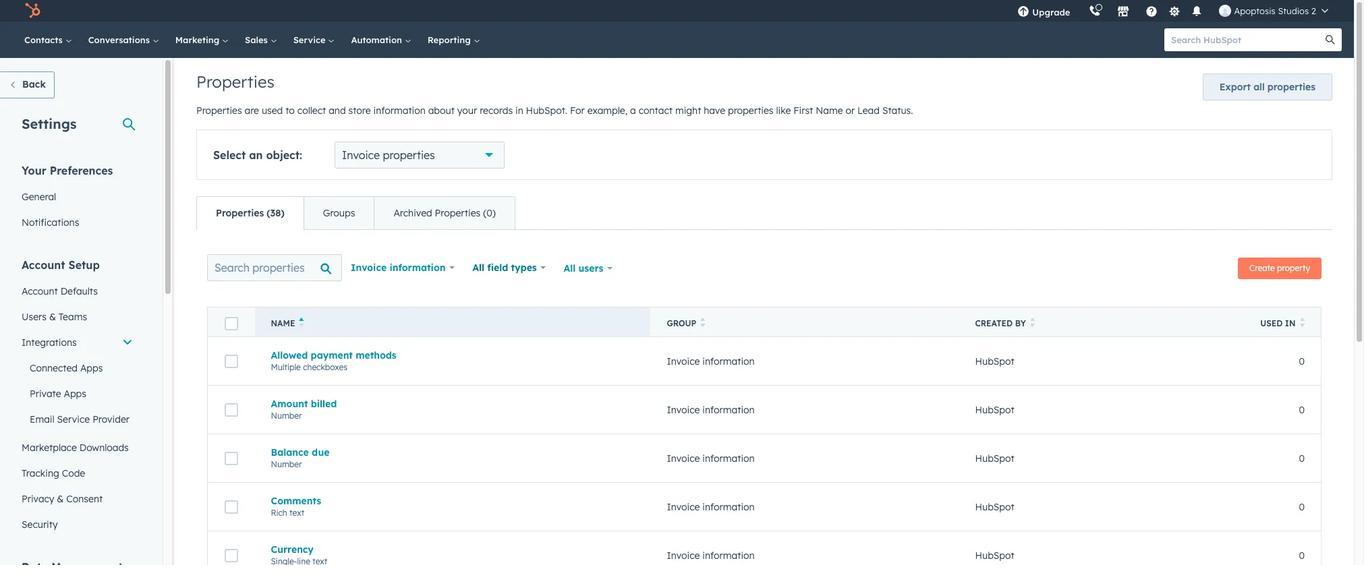 Task type: locate. For each thing, give the bounding box(es) containing it.
1 press to sort. image from the left
[[701, 318, 706, 327]]

1 number from the top
[[271, 411, 302, 421]]

store
[[349, 105, 371, 117]]

menu
[[1009, 0, 1339, 22]]

apps up private apps link
[[80, 363, 103, 375]]

select an object:
[[213, 149, 302, 162]]

methods
[[356, 349, 397, 361]]

2 horizontal spatial press to sort. element
[[1300, 318, 1306, 329]]

invoice for currency
[[667, 550, 700, 562]]

select
[[213, 149, 246, 162]]

all left field
[[473, 262, 485, 274]]

0 vertical spatial number
[[271, 411, 302, 421]]

0 horizontal spatial press to sort. element
[[701, 318, 706, 329]]

1 press to sort. element from the left
[[701, 318, 706, 329]]

help button
[[1141, 0, 1164, 22]]

invoice for allowed payment methods
[[667, 355, 700, 368]]

press to sort. image right group
[[701, 318, 706, 327]]

1 horizontal spatial all
[[564, 263, 576, 275]]

tara schultz image
[[1220, 5, 1232, 17]]

properties
[[1268, 81, 1316, 93], [728, 105, 774, 117], [383, 149, 435, 162]]

properties left are
[[196, 105, 242, 117]]

2 0 from the top
[[1300, 404, 1306, 416]]

2 vertical spatial properties
[[383, 149, 435, 162]]

upgrade image
[[1018, 6, 1030, 18]]

number inside amount billed number
[[271, 411, 302, 421]]

all inside all field types popup button
[[473, 262, 485, 274]]

invoice information for rich
[[667, 501, 755, 513]]

1 horizontal spatial properties
[[728, 105, 774, 117]]

0 horizontal spatial &
[[49, 311, 56, 323]]

in
[[1286, 319, 1296, 329]]

account up account defaults
[[22, 259, 65, 272]]

properties (38)
[[216, 207, 285, 219]]

0 vertical spatial account
[[22, 259, 65, 272]]

1 account from the top
[[22, 259, 65, 272]]

1 vertical spatial service
[[57, 414, 90, 426]]

privacy & consent link
[[14, 487, 141, 512]]

1 hubspot from the top
[[976, 355, 1015, 368]]

service down private apps link
[[57, 414, 90, 426]]

archived
[[394, 207, 433, 219]]

used in button
[[1241, 307, 1322, 337]]

4 hubspot from the top
[[976, 501, 1015, 513]]

create property
[[1250, 263, 1311, 273]]

account for account setup
[[22, 259, 65, 272]]

notifications
[[22, 217, 79, 229]]

users
[[22, 311, 47, 323]]

menu containing apoptosis studios 2
[[1009, 0, 1339, 22]]

1 vertical spatial number
[[271, 459, 302, 470]]

number down balance
[[271, 459, 302, 470]]

press to sort. element right group
[[701, 318, 706, 329]]

by
[[1016, 319, 1027, 329]]

email
[[30, 414, 54, 426]]

invoice for balance due
[[667, 453, 700, 465]]

&
[[49, 311, 56, 323], [57, 493, 64, 506]]

apps up 'email service provider' 'link'
[[64, 388, 86, 400]]

apps for connected apps
[[80, 363, 103, 375]]

properties for properties
[[196, 72, 275, 92]]

tab list
[[196, 196, 516, 230]]

1 vertical spatial account
[[22, 286, 58, 298]]

general link
[[14, 184, 141, 210]]

name inside name button
[[271, 319, 295, 329]]

tab panel containing invoice information
[[196, 230, 1333, 566]]

all left "users"
[[564, 263, 576, 275]]

1 vertical spatial apps
[[64, 388, 86, 400]]

& right privacy
[[57, 493, 64, 506]]

currency button
[[271, 544, 635, 556]]

press to sort. element right in at the right
[[1300, 318, 1306, 329]]

account inside "link"
[[22, 286, 58, 298]]

service inside 'link'
[[57, 414, 90, 426]]

properties for properties (38)
[[216, 207, 264, 219]]

preferences
[[50, 164, 113, 178]]

number down amount
[[271, 411, 302, 421]]

types
[[511, 262, 537, 274]]

0 horizontal spatial name
[[271, 319, 295, 329]]

information for currency
[[703, 550, 755, 562]]

hubspot image
[[24, 3, 41, 19]]

are
[[245, 105, 259, 117]]

export
[[1220, 81, 1252, 93]]

1 vertical spatial name
[[271, 319, 295, 329]]

information for comments
[[703, 501, 755, 513]]

(0)
[[483, 207, 496, 219]]

properties for properties are used to collect and store information about your records in hubspot. for example, a contact might have properties like first name or lead status.
[[196, 105, 242, 117]]

1 horizontal spatial &
[[57, 493, 64, 506]]

your preferences element
[[14, 163, 141, 236]]

1 vertical spatial &
[[57, 493, 64, 506]]

currency
[[271, 544, 314, 556]]

invoice for amount billed
[[667, 404, 700, 416]]

0 vertical spatial apps
[[80, 363, 103, 375]]

object:
[[266, 149, 302, 162]]

1 horizontal spatial service
[[293, 34, 328, 45]]

all
[[1254, 81, 1266, 93]]

0 for billed
[[1300, 404, 1306, 416]]

settings image
[[1169, 6, 1181, 18]]

archived properties (0) link
[[374, 197, 515, 230]]

press to sort. element inside group button
[[701, 318, 706, 329]]

contact
[[639, 105, 673, 117]]

number
[[271, 411, 302, 421], [271, 459, 302, 470]]

apoptosis
[[1235, 5, 1276, 16]]

press to sort. element for created by
[[1031, 318, 1036, 329]]

1 horizontal spatial press to sort. element
[[1031, 318, 1036, 329]]

press to sort. image for created by
[[1031, 318, 1036, 327]]

0 horizontal spatial service
[[57, 414, 90, 426]]

or
[[846, 105, 855, 117]]

1 vertical spatial properties
[[728, 105, 774, 117]]

press to sort. image right by
[[1031, 318, 1036, 327]]

archived properties (0)
[[394, 207, 496, 219]]

press to sort. image inside created by button
[[1031, 318, 1036, 327]]

press to sort. element inside created by button
[[1031, 318, 1036, 329]]

all inside all users popup button
[[564, 263, 576, 275]]

balance due button
[[271, 447, 635, 459]]

1 0 from the top
[[1300, 355, 1306, 368]]

hubspot
[[976, 355, 1015, 368], [976, 404, 1015, 416], [976, 453, 1015, 465], [976, 501, 1015, 513], [976, 550, 1015, 562]]

properties up are
[[196, 72, 275, 92]]

all users
[[564, 263, 604, 275]]

status.
[[883, 105, 914, 117]]

name left the ascending sort. press to sort descending. 'element'
[[271, 319, 295, 329]]

properties down about
[[383, 149, 435, 162]]

account setup
[[22, 259, 100, 272]]

help image
[[1147, 6, 1159, 18]]

0 horizontal spatial properties
[[383, 149, 435, 162]]

service right sales link
[[293, 34, 328, 45]]

automation
[[351, 34, 405, 45]]

search image
[[1326, 35, 1336, 45]]

& right users
[[49, 311, 56, 323]]

2 press to sort. element from the left
[[1031, 318, 1036, 329]]

press to sort. element right by
[[1031, 318, 1036, 329]]

apps for private apps
[[64, 388, 86, 400]]

press to sort. element inside "used in" button
[[1300, 318, 1306, 329]]

2 number from the top
[[271, 459, 302, 470]]

tracking code
[[22, 468, 85, 480]]

press to sort. image for group
[[701, 318, 706, 327]]

settings
[[22, 115, 77, 132]]

for
[[570, 105, 585, 117]]

0 horizontal spatial press to sort. image
[[701, 318, 706, 327]]

2 hubspot from the top
[[976, 404, 1015, 416]]

3 0 from the top
[[1300, 453, 1306, 465]]

press to sort. element
[[701, 318, 706, 329], [1031, 318, 1036, 329], [1300, 318, 1306, 329]]

invoice information for due
[[667, 453, 755, 465]]

4 0 from the top
[[1300, 501, 1306, 513]]

email service provider
[[30, 414, 130, 426]]

in
[[516, 105, 524, 117]]

properties left (38)
[[216, 207, 264, 219]]

2 press to sort. image from the left
[[1031, 318, 1036, 327]]

billed
[[311, 398, 337, 410]]

menu item
[[1080, 0, 1083, 22]]

your
[[458, 105, 477, 117]]

invoice information
[[351, 262, 446, 274], [667, 355, 755, 368], [667, 404, 755, 416], [667, 453, 755, 465], [667, 501, 755, 513], [667, 550, 755, 562]]

name left or
[[816, 105, 844, 117]]

press to sort. image
[[701, 318, 706, 327], [1031, 318, 1036, 327]]

0 vertical spatial name
[[816, 105, 844, 117]]

0 vertical spatial &
[[49, 311, 56, 323]]

3 press to sort. element from the left
[[1300, 318, 1306, 329]]

back link
[[0, 72, 55, 99]]

0 horizontal spatial all
[[473, 262, 485, 274]]

properties left the 'like'
[[728, 105, 774, 117]]

3 hubspot from the top
[[976, 453, 1015, 465]]

notifications link
[[14, 210, 141, 236]]

hubspot for payment
[[976, 355, 1015, 368]]

1 horizontal spatial name
[[816, 105, 844, 117]]

records
[[480, 105, 513, 117]]

back
[[22, 78, 46, 90]]

2
[[1312, 5, 1317, 16]]

notifications image
[[1192, 6, 1204, 18]]

5 0 from the top
[[1300, 550, 1306, 562]]

your
[[22, 164, 46, 178]]

name
[[816, 105, 844, 117], [271, 319, 295, 329]]

0 vertical spatial properties
[[1268, 81, 1316, 93]]

information for amount billed
[[703, 404, 755, 416]]

0 for payment
[[1300, 355, 1306, 368]]

balance
[[271, 447, 309, 459]]

teams
[[59, 311, 87, 323]]

service
[[293, 34, 328, 45], [57, 414, 90, 426]]

0 for due
[[1300, 453, 1306, 465]]

calling icon image
[[1090, 5, 1102, 18]]

created by button
[[960, 307, 1241, 337]]

5 hubspot from the top
[[976, 550, 1015, 562]]

2 account from the top
[[22, 286, 58, 298]]

contacts
[[24, 34, 65, 45]]

properties right all
[[1268, 81, 1316, 93]]

number inside balance due number
[[271, 459, 302, 470]]

number for amount
[[271, 411, 302, 421]]

groups
[[323, 207, 355, 219]]

1 horizontal spatial press to sort. image
[[1031, 318, 1036, 327]]

conversations link
[[80, 22, 167, 58]]

press to sort. image inside group button
[[701, 318, 706, 327]]

2 horizontal spatial properties
[[1268, 81, 1316, 93]]

hubspot for billed
[[976, 404, 1015, 416]]

tab panel
[[196, 230, 1333, 566]]

account up users
[[22, 286, 58, 298]]



Task type: describe. For each thing, give the bounding box(es) containing it.
multiple
[[271, 362, 301, 372]]

all field types
[[473, 262, 537, 274]]

name button
[[255, 307, 651, 337]]

all for all users
[[564, 263, 576, 275]]

like
[[777, 105, 791, 117]]

allowed
[[271, 349, 308, 361]]

privacy & consent
[[22, 493, 103, 506]]

properties inside popup button
[[383, 149, 435, 162]]

hubspot link
[[16, 3, 51, 19]]

apoptosis studios 2 button
[[1212, 0, 1337, 22]]

number for balance
[[271, 459, 302, 470]]

created by
[[976, 319, 1027, 329]]

marketplace downloads
[[22, 442, 129, 454]]

invoice inside 'popup button'
[[351, 262, 387, 274]]

due
[[312, 447, 330, 459]]

information inside 'popup button'
[[390, 262, 446, 274]]

privacy
[[22, 493, 54, 506]]

invoice information inside 'popup button'
[[351, 262, 446, 274]]

apoptosis studios 2
[[1235, 5, 1317, 16]]

account for account defaults
[[22, 286, 58, 298]]

invoice information for billed
[[667, 404, 755, 416]]

and
[[329, 105, 346, 117]]

marketing
[[175, 34, 222, 45]]

tracking code link
[[14, 461, 141, 487]]

security
[[22, 519, 58, 531]]

(38)
[[267, 207, 285, 219]]

invoice for comments
[[667, 501, 700, 513]]

used
[[1261, 319, 1284, 329]]

account defaults link
[[14, 279, 141, 304]]

example,
[[588, 105, 628, 117]]

account defaults
[[22, 286, 98, 298]]

group
[[667, 319, 697, 329]]

hubspot.
[[526, 105, 568, 117]]

marketplace
[[22, 442, 77, 454]]

properties are used to collect and store information about your records in hubspot. for example, a contact might have properties like first name or lead status.
[[196, 105, 914, 117]]

amount billed button
[[271, 398, 635, 410]]

all users button
[[555, 254, 622, 283]]

comments rich text
[[271, 495, 321, 518]]

press to sort. element for group
[[701, 318, 706, 329]]

field
[[488, 262, 508, 274]]

allowed payment methods button
[[271, 349, 635, 361]]

create property button
[[1239, 258, 1322, 279]]

connected apps link
[[14, 356, 141, 381]]

hubspot for rich
[[976, 501, 1015, 513]]

hubspot for due
[[976, 453, 1015, 465]]

connected
[[30, 363, 78, 375]]

information for balance due
[[703, 453, 755, 465]]

users
[[579, 263, 604, 275]]

contacts link
[[16, 22, 80, 58]]

all field types button
[[464, 254, 555, 281]]

invoice information for payment
[[667, 355, 755, 368]]

press to sort. image
[[1300, 318, 1306, 327]]

conversations
[[88, 34, 152, 45]]

groups link
[[304, 197, 374, 230]]

properties (38) link
[[197, 197, 304, 230]]

marketplaces image
[[1118, 6, 1130, 18]]

properties left (0)
[[435, 207, 481, 219]]

comments button
[[271, 495, 635, 507]]

press to sort. element for used in
[[1300, 318, 1306, 329]]

downloads
[[79, 442, 129, 454]]

amount
[[271, 398, 308, 410]]

group button
[[651, 307, 960, 337]]

allowed payment methods multiple checkboxes
[[271, 349, 397, 372]]

rich
[[271, 508, 287, 518]]

search button
[[1320, 28, 1343, 51]]

marketplace downloads link
[[14, 435, 141, 461]]

Search HubSpot search field
[[1165, 28, 1331, 51]]

integrations button
[[14, 330, 141, 356]]

collect
[[298, 105, 326, 117]]

an
[[249, 149, 263, 162]]

code
[[62, 468, 85, 480]]

first
[[794, 105, 814, 117]]

marketing link
[[167, 22, 237, 58]]

Search search field
[[207, 254, 342, 281]]

lead
[[858, 105, 880, 117]]

your preferences
[[22, 164, 113, 178]]

integrations
[[22, 337, 77, 349]]

account setup element
[[14, 258, 141, 538]]

used
[[262, 105, 283, 117]]

about
[[428, 105, 455, 117]]

properties inside "button"
[[1268, 81, 1316, 93]]

provider
[[93, 414, 130, 426]]

tab list containing properties (38)
[[196, 196, 516, 230]]

& for privacy
[[57, 493, 64, 506]]

information for allowed payment methods
[[703, 355, 755, 368]]

property
[[1278, 263, 1311, 273]]

amount billed number
[[271, 398, 337, 421]]

sales link
[[237, 22, 285, 58]]

& for users
[[49, 311, 56, 323]]

users & teams
[[22, 311, 87, 323]]

service link
[[285, 22, 343, 58]]

invoice properties
[[342, 149, 435, 162]]

ascending sort. press to sort descending. image
[[299, 318, 304, 327]]

0 for rich
[[1300, 501, 1306, 513]]

invoice inside popup button
[[342, 149, 380, 162]]

all for all field types
[[473, 262, 485, 274]]

to
[[286, 105, 295, 117]]

invoice information button
[[342, 254, 464, 281]]

email service provider link
[[14, 407, 141, 433]]

private
[[30, 388, 61, 400]]

0 vertical spatial service
[[293, 34, 328, 45]]

ascending sort. press to sort descending. element
[[299, 318, 304, 329]]

general
[[22, 191, 56, 203]]

balance due number
[[271, 447, 330, 470]]

security link
[[14, 512, 141, 538]]

sales
[[245, 34, 270, 45]]

private apps link
[[14, 381, 141, 407]]

comments
[[271, 495, 321, 507]]

private apps
[[30, 388, 86, 400]]

a
[[631, 105, 636, 117]]



Task type: vqa. For each thing, say whether or not it's contained in the screenshot.
Create group
no



